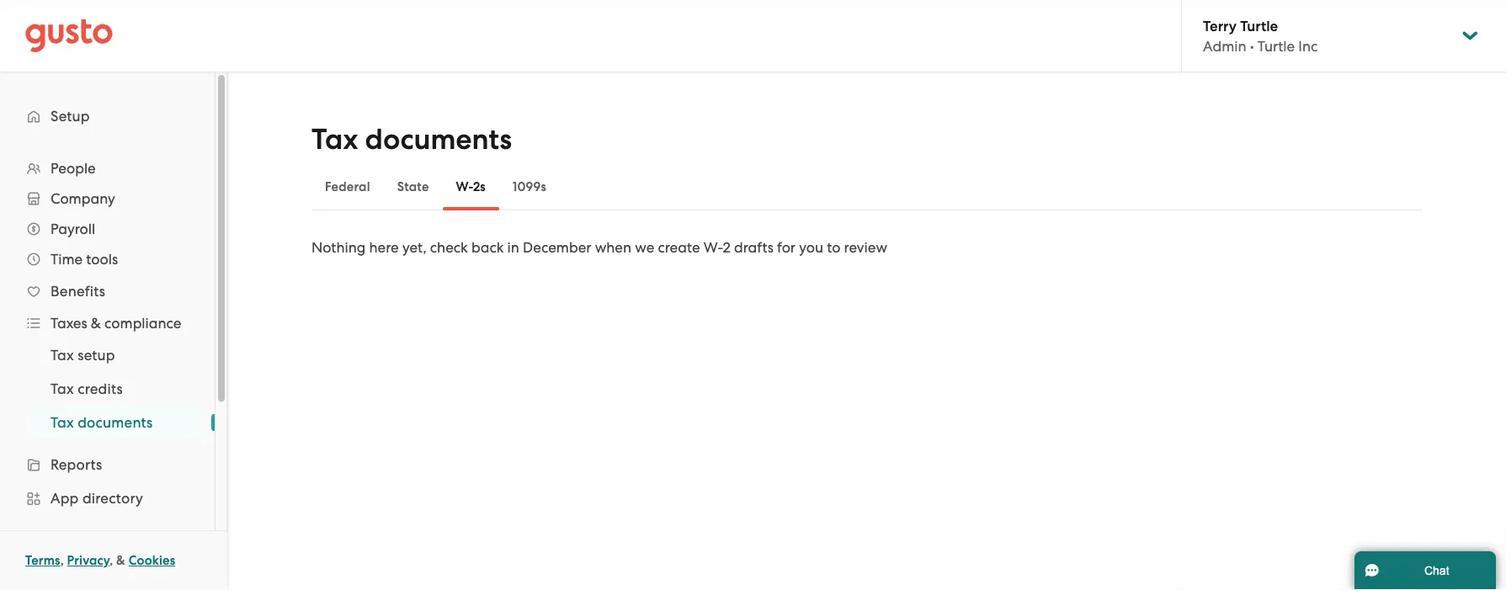 Task type: locate. For each thing, give the bounding box(es) containing it.
1 vertical spatial w-
[[704, 239, 723, 256]]

•
[[1250, 38, 1254, 55]]

& left cookies
[[116, 553, 125, 568]]

tax documents down "credits"
[[51, 414, 153, 431]]

0 vertical spatial turtle
[[1241, 17, 1278, 34]]

list
[[0, 153, 215, 590], [0, 339, 215, 440]]

tools
[[86, 251, 118, 268]]

app directory link
[[17, 483, 198, 514]]

tax documents inside list
[[51, 414, 153, 431]]

0 horizontal spatial ,
[[60, 553, 64, 568]]

time tools button
[[17, 244, 198, 275]]

time
[[51, 251, 83, 268]]

0 horizontal spatial documents
[[78, 414, 153, 431]]

w-
[[456, 179, 473, 195], [704, 239, 723, 256]]

company
[[51, 190, 115, 207]]

w-2s button
[[443, 167, 499, 207]]

tax credits
[[51, 381, 123, 397]]

0 horizontal spatial &
[[91, 315, 101, 332]]

inc
[[1299, 38, 1318, 55]]

terms link
[[25, 553, 60, 568]]

1 vertical spatial &
[[116, 553, 125, 568]]

tax for tax documents link
[[51, 414, 74, 431]]

terms , privacy , & cookies
[[25, 553, 175, 568]]

tax documents
[[312, 123, 512, 157], [51, 414, 153, 431]]

2 , from the left
[[110, 553, 113, 568]]

drafts
[[734, 239, 774, 256]]

you
[[799, 239, 824, 256]]

documents down tax credits link
[[78, 414, 153, 431]]

payroll
[[51, 221, 95, 237]]

2 list from the top
[[0, 339, 215, 440]]

to
[[827, 239, 841, 256]]

tax down taxes at the bottom left of the page
[[51, 347, 74, 364]]

w- right 'state'
[[456, 179, 473, 195]]

documents
[[365, 123, 512, 157], [78, 414, 153, 431]]

turtle
[[1241, 17, 1278, 34], [1258, 38, 1295, 55]]

state button
[[384, 167, 443, 207]]

1 horizontal spatial ,
[[110, 553, 113, 568]]

nothing
[[312, 239, 366, 256]]

gusto navigation element
[[0, 72, 215, 590]]

terry
[[1203, 17, 1237, 34]]

1 horizontal spatial documents
[[365, 123, 512, 157]]

1 horizontal spatial tax documents
[[312, 123, 512, 157]]

cookies
[[129, 553, 175, 568]]

nothing here yet, check back in december when we create w-2 drafts for you to review
[[312, 239, 888, 256]]

0 vertical spatial &
[[91, 315, 101, 332]]

time tools
[[51, 251, 118, 268]]

1 vertical spatial turtle
[[1258, 38, 1295, 55]]

w- right create
[[704, 239, 723, 256]]

cookies button
[[129, 551, 175, 571]]

for
[[777, 239, 796, 256]]

state
[[397, 179, 429, 195]]

, left cookies
[[110, 553, 113, 568]]

,
[[60, 553, 64, 568], [110, 553, 113, 568]]

w-2s
[[456, 179, 486, 195]]

&
[[91, 315, 101, 332], [116, 553, 125, 568]]

tax documents up 'state'
[[312, 123, 512, 157]]

tax for tax credits link
[[51, 381, 74, 397]]

documents up 'state'
[[365, 123, 512, 157]]

tax down tax credits
[[51, 414, 74, 431]]

tax left "credits"
[[51, 381, 74, 397]]

1099s
[[513, 179, 546, 195]]

company button
[[17, 184, 198, 214]]

0 vertical spatial w-
[[456, 179, 473, 195]]

0 horizontal spatial w-
[[456, 179, 473, 195]]

setup
[[78, 347, 115, 364]]

1 list from the top
[[0, 153, 215, 590]]

& right taxes at the bottom left of the page
[[91, 315, 101, 332]]

federal
[[325, 179, 370, 195]]

1 vertical spatial documents
[[78, 414, 153, 431]]

check
[[430, 239, 468, 256]]

tax
[[312, 123, 358, 157], [51, 347, 74, 364], [51, 381, 74, 397], [51, 414, 74, 431]]

1 vertical spatial tax documents
[[51, 414, 153, 431]]

& inside dropdown button
[[91, 315, 101, 332]]

0 horizontal spatial tax documents
[[51, 414, 153, 431]]

turtle up •
[[1241, 17, 1278, 34]]

tax credits link
[[30, 374, 198, 404]]

tax setup link
[[30, 340, 198, 371]]

terry turtle admin • turtle inc
[[1203, 17, 1318, 55]]

terms
[[25, 553, 60, 568]]

tax up federal button
[[312, 123, 358, 157]]

0 vertical spatial documents
[[365, 123, 512, 157]]

, left privacy
[[60, 553, 64, 568]]

turtle right •
[[1258, 38, 1295, 55]]

tax forms tab list
[[312, 163, 1423, 211]]

in
[[507, 239, 519, 256]]

privacy
[[67, 553, 110, 568]]



Task type: vqa. For each thing, say whether or not it's contained in the screenshot.
the bottommost Select
no



Task type: describe. For each thing, give the bounding box(es) containing it.
w- inside button
[[456, 179, 473, 195]]

1 horizontal spatial &
[[116, 553, 125, 568]]

taxes & compliance button
[[17, 308, 198, 339]]

tax documents link
[[30, 408, 198, 438]]

reports
[[51, 456, 102, 473]]

we
[[635, 239, 655, 256]]

documents inside gusto navigation element
[[78, 414, 153, 431]]

0 vertical spatial tax documents
[[312, 123, 512, 157]]

people button
[[17, 153, 198, 184]]

1 , from the left
[[60, 553, 64, 568]]

app
[[51, 490, 79, 507]]

december
[[523, 239, 592, 256]]

review
[[844, 239, 888, 256]]

chat
[[1425, 564, 1450, 577]]

back
[[472, 239, 504, 256]]

directory
[[82, 490, 143, 507]]

here
[[369, 239, 399, 256]]

when
[[595, 239, 632, 256]]

1099s button
[[499, 167, 560, 207]]

federal button
[[312, 167, 384, 207]]

chat button
[[1355, 552, 1496, 590]]

benefits
[[51, 283, 105, 300]]

create
[[658, 239, 700, 256]]

tax for tax setup link
[[51, 347, 74, 364]]

setup link
[[17, 101, 198, 131]]

payroll button
[[17, 214, 198, 244]]

credits
[[78, 381, 123, 397]]

list containing people
[[0, 153, 215, 590]]

taxes & compliance
[[51, 315, 181, 332]]

home image
[[25, 19, 113, 53]]

app directory
[[51, 490, 143, 507]]

tax setup
[[51, 347, 115, 364]]

2
[[723, 239, 731, 256]]

list containing tax setup
[[0, 339, 215, 440]]

benefits link
[[17, 276, 198, 307]]

setup
[[51, 108, 90, 125]]

2s
[[473, 179, 486, 195]]

compliance
[[105, 315, 181, 332]]

people
[[51, 160, 96, 177]]

1 horizontal spatial w-
[[704, 239, 723, 256]]

taxes
[[51, 315, 87, 332]]

privacy link
[[67, 553, 110, 568]]

admin
[[1203, 38, 1247, 55]]

reports link
[[17, 450, 198, 480]]

yet,
[[402, 239, 427, 256]]



